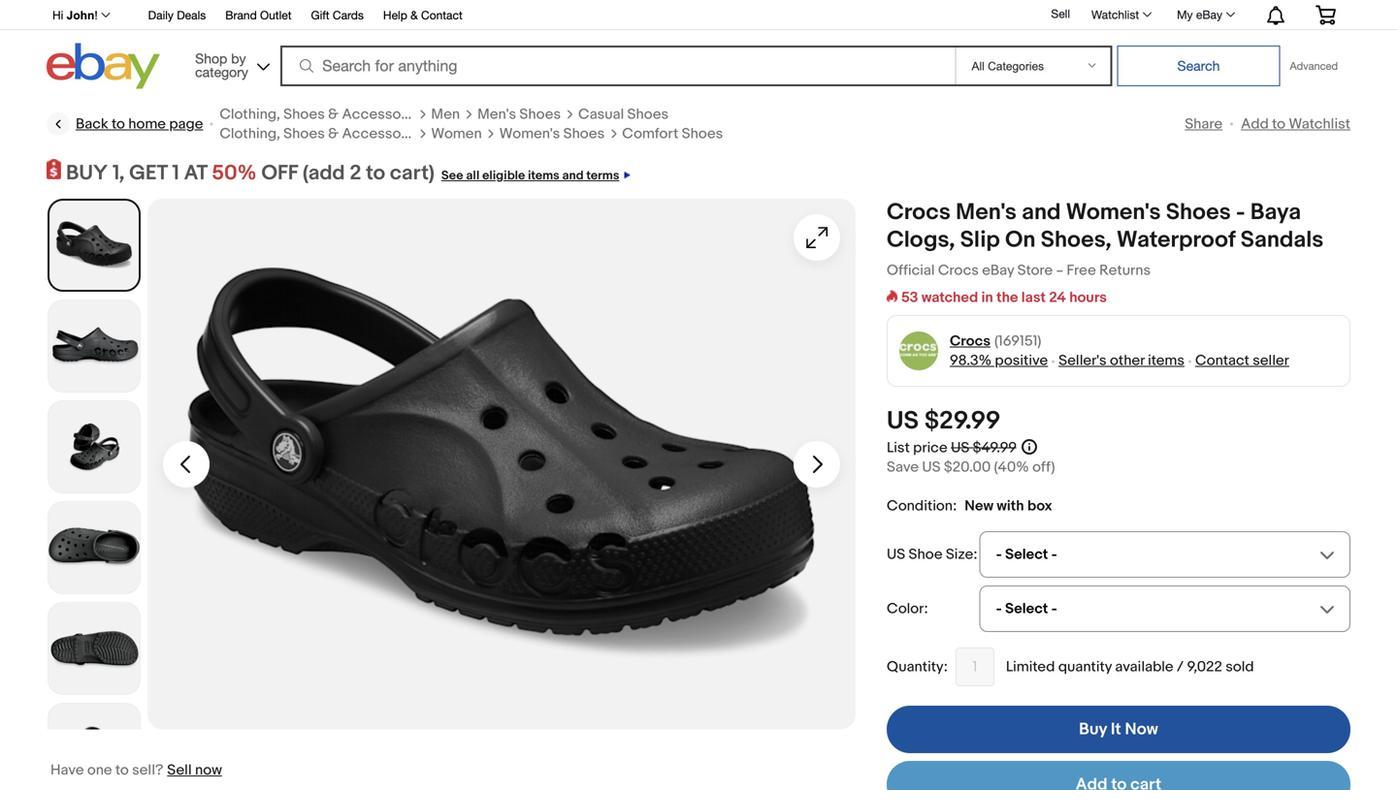 Task type: locate. For each thing, give the bounding box(es) containing it.
us up "$20.00"
[[951, 440, 970, 457]]

53
[[901, 289, 918, 307]]

positive
[[995, 352, 1048, 370]]

returns
[[1099, 262, 1151, 280]]

&
[[411, 8, 418, 22], [328, 106, 339, 123], [328, 125, 339, 143]]

see all eligible items and terms
[[441, 168, 619, 183]]

clothing, shoes & accessories link up clothing, shoes & accessories women
[[220, 105, 425, 124]]

shoes left -
[[1166, 199, 1231, 227]]

to right 2
[[366, 161, 385, 186]]

sell left 'now'
[[167, 762, 192, 780]]

condition:
[[887, 498, 957, 515]]

contact left the seller
[[1195, 352, 1250, 370]]

advanced link
[[1280, 47, 1348, 85]]

men's right clogs,
[[956, 199, 1017, 227]]

new
[[965, 498, 994, 515]]

official
[[887, 262, 935, 280]]

see all eligible items and terms link
[[434, 161, 630, 186]]

0 horizontal spatial ebay
[[982, 262, 1014, 280]]

buy 1, get 1 at 50% off (add 2 to cart)
[[66, 161, 434, 186]]

shop by category banner
[[42, 0, 1351, 94]]

contact
[[421, 8, 463, 22], [1195, 352, 1250, 370]]

picture 5 of 96 image
[[49, 604, 140, 695]]

1 vertical spatial women's
[[1066, 199, 1161, 227]]

clothing, up "buy 1, get 1 at 50% off (add 2 to cart)"
[[220, 125, 280, 143]]

0 vertical spatial clothing,
[[220, 106, 280, 123]]

shoes up women's shoes
[[519, 106, 561, 123]]

items right the other at the top of page
[[1148, 352, 1185, 370]]

and up the store
[[1022, 199, 1061, 227]]

0 horizontal spatial contact
[[421, 8, 463, 22]]

2 accessories from the top
[[342, 125, 425, 143]]

sell left watchlist link
[[1051, 7, 1070, 20]]

picture 3 of 96 image
[[49, 402, 140, 493]]

ebay inside account navigation
[[1196, 8, 1223, 21]]

1 vertical spatial ebay
[[982, 262, 1014, 280]]

(169151)
[[994, 333, 1041, 350]]

shoes inside 'link'
[[563, 125, 605, 143]]

contact right help on the top left
[[421, 8, 463, 22]]

hours
[[1069, 289, 1107, 307]]

and left terms
[[562, 168, 584, 183]]

shoes up comfort on the left
[[627, 106, 669, 123]]

clothing, down category in the top left of the page
[[220, 106, 280, 123]]

condition: new with box
[[887, 498, 1052, 515]]

0 horizontal spatial and
[[562, 168, 584, 183]]

clothing, for clothing, shoes & accessories men
[[220, 106, 280, 123]]

1 vertical spatial contact
[[1195, 352, 1250, 370]]

picture 2 of 96 image
[[49, 301, 140, 392]]

advanced
[[1290, 60, 1338, 72]]

us
[[887, 407, 919, 437], [951, 440, 970, 457], [922, 459, 941, 476], [887, 546, 905, 564]]

shoes right comfort on the left
[[682, 125, 723, 143]]

us $29.99
[[887, 407, 1001, 437]]

watchlist right sell link
[[1092, 8, 1139, 21]]

None submit
[[1117, 46, 1280, 86]]

casual shoes
[[578, 106, 669, 123]]

$29.99
[[924, 407, 1001, 437]]

shoes up clothing, shoes & accessories women
[[283, 106, 325, 123]]

0 vertical spatial contact
[[421, 8, 463, 22]]

1 clothing, from the top
[[220, 106, 280, 123]]

0 vertical spatial watchlist
[[1092, 8, 1139, 21]]

0 vertical spatial items
[[528, 168, 560, 183]]

daily deals link
[[148, 5, 206, 27]]

buy
[[1079, 720, 1107, 740]]

sold
[[1226, 659, 1254, 676]]

0 vertical spatial ebay
[[1196, 8, 1223, 21]]

1 horizontal spatial ebay
[[1196, 8, 1223, 21]]

1 clothing, shoes & accessories link from the top
[[220, 105, 425, 124]]

shoe
[[909, 546, 943, 564]]

1 horizontal spatial sell
[[1051, 7, 1070, 20]]

add to watchlist
[[1241, 115, 1351, 133]]

1 vertical spatial accessories
[[342, 125, 425, 143]]

1 horizontal spatial men's
[[956, 199, 1017, 227]]

have
[[50, 762, 84, 780]]

watchlist down advanced "link" on the right top of the page
[[1289, 115, 1351, 133]]

ebay
[[1196, 8, 1223, 21], [982, 262, 1014, 280]]

2 vertical spatial &
[[328, 125, 339, 143]]

0 horizontal spatial sell
[[167, 762, 192, 780]]

accessories up clothing, shoes & accessories women
[[342, 106, 425, 123]]

shoes for comfort shoes
[[682, 125, 723, 143]]

your shopping cart image
[[1315, 5, 1337, 24]]

watchlist link
[[1081, 3, 1161, 26]]

shoes down clothing, shoes & accessories men
[[283, 125, 325, 143]]

1 horizontal spatial women's
[[1066, 199, 1161, 227]]

0 horizontal spatial men's
[[477, 106, 516, 123]]

1 horizontal spatial watchlist
[[1289, 115, 1351, 133]]

casual
[[578, 106, 624, 123]]

1 vertical spatial items
[[1148, 352, 1185, 370]]

1 vertical spatial clothing,
[[220, 125, 280, 143]]

0 horizontal spatial watchlist
[[1092, 8, 1139, 21]]

brand
[[225, 8, 257, 22]]

clothing, shoes & accessories link
[[220, 105, 425, 124], [220, 124, 425, 144]]

category
[[195, 64, 248, 80]]

0 horizontal spatial items
[[528, 168, 560, 183]]

crocs up the "official"
[[887, 199, 951, 227]]

2 clothing, from the top
[[220, 125, 280, 143]]

my ebay link
[[1166, 3, 1244, 26]]

shop
[[195, 50, 227, 66]]

1 vertical spatial and
[[1022, 199, 1061, 227]]

add
[[1241, 115, 1269, 133]]

1 accessories from the top
[[342, 106, 425, 123]]

crocs up 98.3%
[[950, 333, 991, 350]]

0 vertical spatial &
[[411, 8, 418, 22]]

daily
[[148, 8, 174, 22]]

men's up women
[[477, 106, 516, 123]]

seller's other items
[[1059, 352, 1185, 370]]

clothing, shoes & accessories link down clothing, shoes & accessories men
[[220, 124, 425, 144]]

gift
[[311, 8, 329, 22]]

share
[[1185, 115, 1223, 133]]

at
[[184, 161, 207, 186]]

shoes down casual
[[563, 125, 605, 143]]

–
[[1056, 262, 1063, 280]]

seller's
[[1059, 352, 1107, 370]]

clothing,
[[220, 106, 280, 123], [220, 125, 280, 143]]

0 vertical spatial sell
[[1051, 7, 1070, 20]]

2 clothing, shoes & accessories link from the top
[[220, 124, 425, 144]]

picture 1 of 96 image
[[49, 201, 139, 290]]

limited
[[1006, 659, 1055, 676]]

women's up returns
[[1066, 199, 1161, 227]]

brand outlet link
[[225, 5, 292, 27]]

free
[[1067, 262, 1096, 280]]

men's
[[477, 106, 516, 123], [956, 199, 1017, 227]]

now
[[195, 762, 222, 780]]

Quantity: text field
[[956, 648, 994, 687]]

women link
[[431, 124, 482, 144]]

1 vertical spatial &
[[328, 106, 339, 123]]

0 vertical spatial accessories
[[342, 106, 425, 123]]

add to watchlist link
[[1241, 115, 1351, 133]]

women's down men's shoes link
[[499, 125, 560, 143]]

men's inside men's shoes link
[[477, 106, 516, 123]]

1 horizontal spatial contact
[[1195, 352, 1250, 370]]

by
[[231, 50, 246, 66]]

2 vertical spatial crocs
[[950, 333, 991, 350]]

accessories
[[342, 106, 425, 123], [342, 125, 425, 143]]

1 vertical spatial men's
[[956, 199, 1017, 227]]

0 vertical spatial women's
[[499, 125, 560, 143]]

& inside help & contact link
[[411, 8, 418, 22]]

0 horizontal spatial women's
[[499, 125, 560, 143]]

9,022
[[1187, 659, 1222, 676]]

0 vertical spatial men's
[[477, 106, 516, 123]]

ebay right my
[[1196, 8, 1223, 21]]

1 horizontal spatial and
[[1022, 199, 1061, 227]]

my
[[1177, 8, 1193, 21]]

& down clothing, shoes & accessories men
[[328, 125, 339, 143]]

outlet
[[260, 8, 292, 22]]

crocs for men's
[[887, 199, 951, 227]]

accessories for women
[[342, 125, 425, 143]]

to right the back
[[112, 115, 125, 133]]

off)
[[1032, 459, 1055, 476]]

see
[[441, 168, 463, 183]]

women's inside the crocs men's and women's shoes - baya clogs, slip on shoes, waterproof sandals official crocs ebay store – free returns
[[1066, 199, 1161, 227]]

ebay up 53 watched in the last 24 hours
[[982, 262, 1014, 280]]

& right help on the top left
[[411, 8, 418, 22]]

1 vertical spatial watchlist
[[1289, 115, 1351, 133]]

seller's other items link
[[1059, 352, 1185, 370]]

crocs up watched
[[938, 262, 979, 280]]

women
[[431, 125, 482, 143]]

items right the 'eligible'
[[528, 168, 560, 183]]

accessories down clothing, shoes & accessories men
[[342, 125, 425, 143]]

sell
[[1051, 7, 1070, 20], [167, 762, 192, 780]]

1 vertical spatial sell
[[167, 762, 192, 780]]

& up clothing, shoes & accessories women
[[328, 106, 339, 123]]

off
[[261, 161, 298, 186]]

(add
[[303, 161, 345, 186]]

0 vertical spatial crocs
[[887, 199, 951, 227]]

men's inside the crocs men's and women's shoes - baya clogs, slip on shoes, waterproof sandals official crocs ebay store – free returns
[[956, 199, 1017, 227]]



Task type: describe. For each thing, give the bounding box(es) containing it.
53 watched in the last 24 hours
[[901, 289, 1107, 307]]

buy
[[66, 161, 108, 186]]

Search for anything text field
[[283, 48, 951, 84]]

shoes for women's shoes
[[563, 125, 605, 143]]

get
[[129, 161, 167, 186]]

men link
[[431, 105, 460, 124]]

$20.00
[[944, 459, 991, 476]]

/
[[1177, 659, 1184, 676]]

with
[[997, 498, 1024, 515]]

us down price
[[922, 459, 941, 476]]

98.3%
[[950, 352, 992, 370]]

clothing, shoes & accessories link for clothing, shoes & accessories women
[[220, 124, 425, 144]]

back to home page
[[76, 115, 203, 133]]

shop by category button
[[186, 43, 274, 85]]

items inside see all eligible items and terms link
[[528, 168, 560, 183]]

-
[[1236, 199, 1245, 227]]

women's shoes
[[499, 125, 605, 143]]

sell link
[[1042, 7, 1079, 20]]

all
[[466, 168, 480, 183]]

women's inside women's shoes 'link'
[[499, 125, 560, 143]]

accessories for men
[[342, 106, 425, 123]]

available
[[1115, 659, 1174, 676]]

and inside the crocs men's and women's shoes - baya clogs, slip on shoes, waterproof sandals official crocs ebay store – free returns
[[1022, 199, 1061, 227]]

men
[[431, 106, 460, 123]]

98.3% positive link
[[950, 352, 1048, 370]]

none submit inside 'shop by category' banner
[[1117, 46, 1280, 86]]

eligible
[[482, 168, 525, 183]]

daily deals
[[148, 8, 206, 22]]

my ebay
[[1177, 8, 1223, 21]]

now
[[1125, 720, 1158, 740]]

comfort shoes
[[622, 125, 723, 143]]

one
[[87, 762, 112, 780]]

shoes for clothing, shoes & accessories women
[[283, 125, 325, 143]]

us left shoe
[[887, 546, 905, 564]]

help & contact link
[[383, 5, 463, 27]]

to right add
[[1272, 115, 1286, 133]]

clogs,
[[887, 227, 955, 254]]

cards
[[333, 8, 364, 22]]

sell inside account navigation
[[1051, 7, 1070, 20]]

hi john !
[[52, 9, 98, 22]]

account navigation
[[42, 0, 1351, 30]]

john
[[67, 9, 94, 22]]

98.3% positive
[[950, 352, 1048, 370]]

seller
[[1253, 352, 1289, 370]]

ebay inside the crocs men's and women's shoes - baya clogs, slip on shoes, waterproof sandals official crocs ebay store – free returns
[[982, 262, 1014, 280]]

shop by category
[[195, 50, 248, 80]]

1 horizontal spatial items
[[1148, 352, 1185, 370]]

clothing, shoes & accessories men
[[220, 106, 460, 123]]

color
[[887, 601, 924, 618]]

us up list
[[887, 407, 919, 437]]

sandals
[[1241, 227, 1324, 254]]

crocs image
[[899, 331, 939, 371]]

quantity:
[[887, 659, 948, 676]]

save us $20.00 (40% off)
[[887, 459, 1055, 476]]

help & contact
[[383, 8, 463, 22]]

$49.99
[[973, 440, 1017, 457]]

home
[[128, 115, 166, 133]]

crocs for (169151)
[[950, 333, 991, 350]]

comfort shoes link
[[622, 124, 723, 144]]

quantity
[[1058, 659, 1112, 676]]

it
[[1111, 720, 1121, 740]]

store
[[1017, 262, 1053, 280]]

shoes for casual shoes
[[627, 106, 669, 123]]

shoes for clothing, shoes & accessories men
[[283, 106, 325, 123]]

sell?
[[132, 762, 163, 780]]

limited quantity available / 9,022 sold
[[1006, 659, 1254, 676]]

page
[[169, 115, 203, 133]]

other
[[1110, 352, 1145, 370]]

& for men
[[328, 106, 339, 123]]

comfort
[[622, 125, 679, 143]]

help
[[383, 8, 407, 22]]

men's shoes
[[477, 106, 561, 123]]

contact inside help & contact link
[[421, 8, 463, 22]]

crocs (169151)
[[950, 333, 1041, 350]]

shoes inside the crocs men's and women's shoes - baya clogs, slip on shoes, waterproof sandals official crocs ebay store – free returns
[[1166, 199, 1231, 227]]

waterproof
[[1117, 227, 1236, 254]]

1
[[172, 161, 179, 186]]

back to home page link
[[47, 113, 203, 136]]

watched
[[922, 289, 978, 307]]

1,
[[112, 161, 125, 186]]

list price us $49.99
[[887, 440, 1017, 457]]

casual shoes link
[[578, 105, 669, 124]]

1 vertical spatial crocs
[[938, 262, 979, 280]]

on
[[1005, 227, 1036, 254]]

sell now link
[[167, 762, 222, 780]]

(40%
[[994, 459, 1029, 476]]

shoes for men's shoes
[[519, 106, 561, 123]]

price
[[913, 440, 948, 457]]

clothing, shoes & accessories women
[[220, 125, 482, 143]]

0 vertical spatial and
[[562, 168, 584, 183]]

watchlist inside account navigation
[[1092, 8, 1139, 21]]

contact seller
[[1195, 352, 1289, 370]]

picture 4 of 96 image
[[49, 503, 140, 594]]

50%
[[212, 161, 257, 186]]

size
[[946, 546, 973, 564]]

box
[[1027, 498, 1052, 515]]

terms
[[586, 168, 619, 183]]

in
[[981, 289, 993, 307]]

clothing, for clothing, shoes & accessories women
[[220, 125, 280, 143]]

baya
[[1250, 199, 1301, 227]]

to inside back to home page link
[[112, 115, 125, 133]]

clothing, shoes & accessories link for clothing, shoes & accessories men
[[220, 105, 425, 124]]

& for women
[[328, 125, 339, 143]]

to right "one"
[[115, 762, 129, 780]]

crocs link
[[950, 332, 991, 351]]

the
[[997, 289, 1018, 307]]

us shoe size
[[887, 546, 973, 564]]

save
[[887, 459, 919, 476]]

deals
[[177, 8, 206, 22]]

hi
[[52, 9, 63, 22]]

crocs men's and women's shoes - baya clogs, slip on shoes, waterproof sandals - picture 1 of 96 image
[[147, 199, 856, 730]]



Task type: vqa. For each thing, say whether or not it's contained in the screenshot.
Search for anything "text box"
yes



